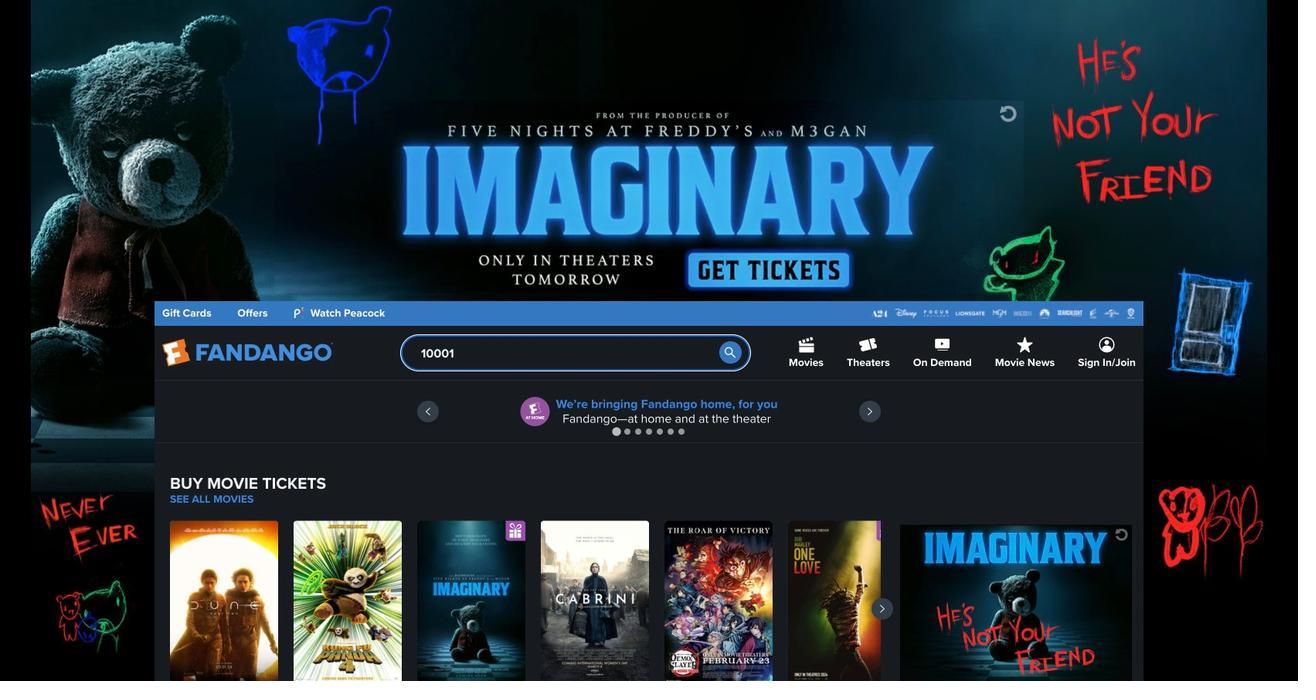 Task type: vqa. For each thing, say whether or not it's contained in the screenshot.
 text field
no



Task type: locate. For each thing, give the bounding box(es) containing it.
demon slayer: kimetsu no yaiba - to the hashira training (2024) poster image
[[665, 522, 773, 682]]

offer icon image
[[521, 397, 550, 427]]

region
[[155, 381, 1144, 443], [170, 522, 897, 682]]

Search by city, state, zip or movie text field
[[401, 335, 750, 371]]

gift box white image
[[506, 522, 526, 541]]

advertisement element
[[274, 100, 1024, 294], [901, 525, 1132, 682]]

None search field
[[401, 335, 750, 371]]

0 vertical spatial region
[[155, 381, 1144, 443]]

dune: part two (2024) poster image
[[170, 522, 278, 682]]

kung fu panda 4 (2024) poster image
[[294, 522, 402, 682]]

cabrini (2024) poster image
[[541, 522, 649, 682]]

0 vertical spatial advertisement element
[[274, 100, 1024, 294]]



Task type: describe. For each thing, give the bounding box(es) containing it.
bob marley: one love (2024) poster image
[[788, 522, 897, 682]]

select a slide to show tab list
[[155, 426, 1144, 438]]

1 vertical spatial advertisement element
[[901, 525, 1132, 682]]

1 vertical spatial region
[[170, 522, 897, 682]]

gift box white image
[[877, 522, 897, 541]]

imaginary (2024) poster image
[[417, 522, 526, 682]]



